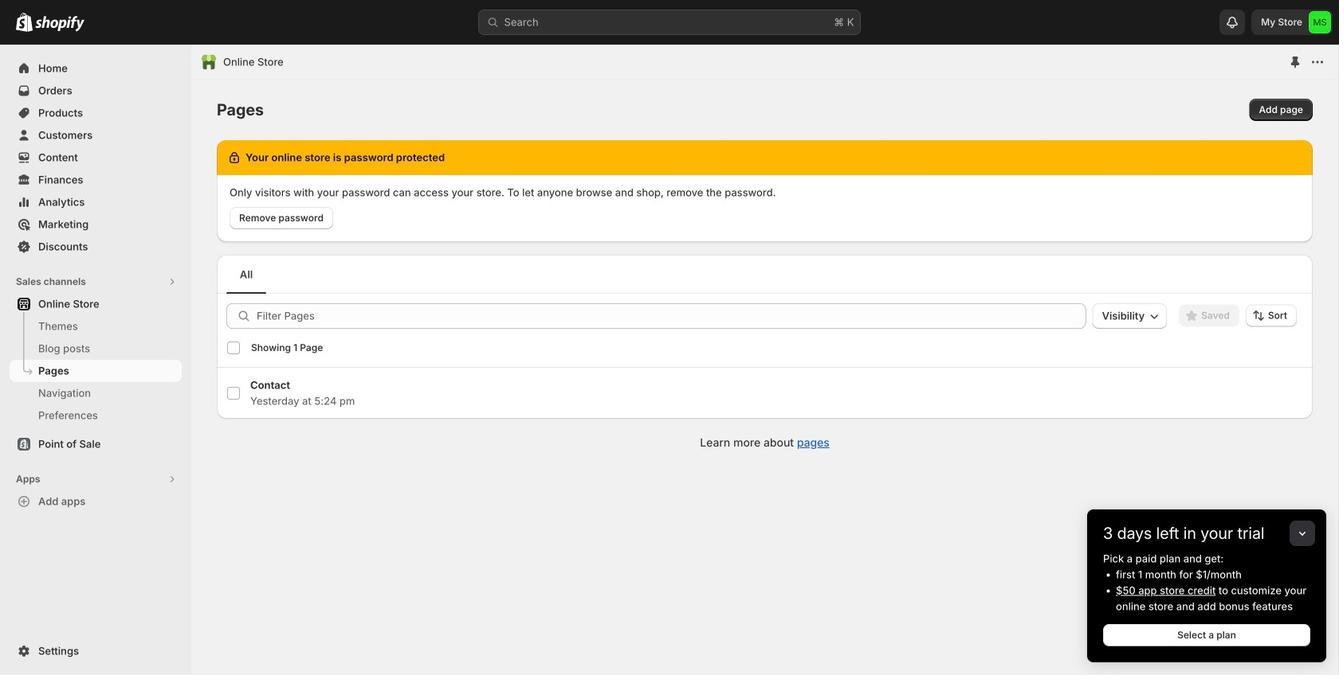 Task type: locate. For each thing, give the bounding box(es) containing it.
my store image
[[1309, 11, 1331, 33]]

shopify image
[[16, 13, 33, 32]]



Task type: vqa. For each thing, say whether or not it's contained in the screenshot.
'Online Store' icon
yes



Task type: describe. For each thing, give the bounding box(es) containing it.
shopify image
[[35, 16, 84, 32]]

online store image
[[201, 54, 217, 70]]



